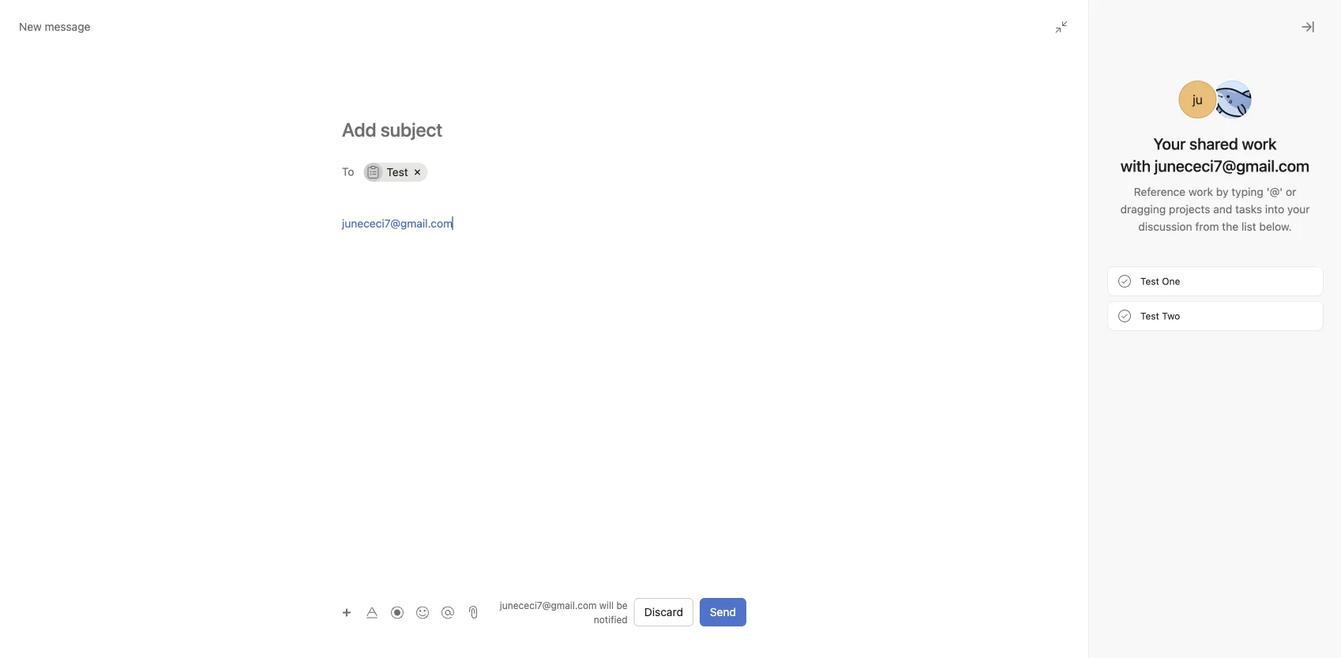 Task type: locate. For each thing, give the bounding box(es) containing it.
junececi7@gmail.com link
[[342, 217, 453, 230]]

test inside cell
[[387, 166, 408, 179]]

ra
[[1225, 92, 1241, 107]]

below.
[[1260, 220, 1292, 233]]

test left one
[[1141, 276, 1160, 287]]

1 vertical spatial test
[[1141, 276, 1160, 287]]

days
[[1055, 19, 1076, 30]]

junececi7@gmail.com will be notified
[[500, 600, 628, 625]]

or
[[1286, 185, 1297, 198]]

reference work by typing '@' or dragging projects and tasks into your discussion from the list below.
[[1121, 185, 1310, 233]]

notified
[[594, 614, 628, 625]]

1 vertical spatial work
[[1189, 185, 1214, 198]]

2 vertical spatial test
[[1141, 310, 1160, 322]]

1 vertical spatial junececi7@gmail.com
[[500, 600, 597, 611]]

formatting image
[[366, 606, 378, 619]]

minimize image
[[1055, 21, 1068, 33]]

share button
[[1182, 67, 1235, 89]]

'@'
[[1267, 185, 1283, 198]]

work up 'projects'
[[1189, 185, 1214, 198]]

test for test two
[[1141, 310, 1160, 322]]

tasks
[[1236, 203, 1263, 216]]

projects
[[1169, 203, 1211, 216]]

junececi7@gmail.com inside junececi7@gmail.com will be notified
[[500, 600, 597, 611]]

shared
[[1190, 134, 1239, 153]]

Add subject text field
[[323, 117, 766, 142]]

0 vertical spatial test
[[387, 166, 408, 179]]

with junececi7@gmail.com
[[1121, 156, 1310, 175]]

junececi7@gmail.com left will on the left bottom
[[500, 600, 597, 611]]

test cell
[[364, 163, 428, 182]]

0 horizontal spatial junececi7@gmail.com
[[342, 217, 453, 230]]

test right to
[[387, 166, 408, 179]]

0 horizontal spatial work
[[1189, 185, 1214, 198]]

work
[[1242, 134, 1277, 153], [1189, 185, 1214, 198]]

close image
[[1302, 21, 1315, 33]]

junececi7@gmail.com
[[342, 217, 453, 230], [500, 600, 597, 611]]

emoji image
[[416, 606, 429, 619]]

1 horizontal spatial work
[[1242, 134, 1277, 153]]

your
[[1154, 134, 1186, 153]]

hide sidebar image
[[21, 13, 33, 25]]

test
[[387, 166, 408, 179], [1141, 276, 1160, 287], [1141, 310, 1160, 322]]

free
[[1054, 8, 1074, 19]]

will
[[599, 600, 614, 611]]

0 vertical spatial junececi7@gmail.com
[[342, 217, 453, 230]]

junececi7@gmail.com down test cell
[[342, 217, 453, 230]]

test for test one
[[1141, 276, 1160, 287]]

1 horizontal spatial junececi7@gmail.com
[[500, 600, 597, 611]]

record a video image
[[391, 606, 404, 619]]

test for test
[[387, 166, 408, 179]]

toolbar
[[336, 601, 462, 624]]

0 vertical spatial work
[[1242, 134, 1277, 153]]

discard
[[644, 606, 683, 619]]

list box
[[484, 6, 864, 32]]

test left two
[[1141, 310, 1160, 322]]

work right shared
[[1242, 134, 1277, 153]]



Task type: describe. For each thing, give the bounding box(es) containing it.
and
[[1214, 203, 1233, 216]]

two
[[1162, 310, 1181, 322]]

free trial 17 days left
[[1043, 8, 1093, 30]]

work inside reference work by typing '@' or dragging projects and tasks into your discussion from the list below.
[[1189, 185, 1214, 198]]

new message
[[19, 20, 90, 33]]

from
[[1196, 220, 1219, 233]]

list
[[1242, 220, 1257, 233]]

reference
[[1134, 185, 1186, 198]]

your shared work with junececi7@gmail.com
[[1121, 134, 1310, 175]]

send
[[710, 606, 736, 619]]

discard button
[[634, 598, 694, 627]]

the
[[1222, 220, 1239, 233]]

typing
[[1232, 185, 1264, 198]]

insert an object image
[[342, 608, 352, 617]]

your
[[1288, 203, 1310, 216]]

trial
[[1076, 8, 1093, 19]]

junececi7@gmail.com for junececi7@gmail.com
[[342, 217, 453, 230]]

dragging
[[1121, 203, 1166, 216]]

work inside your shared work with junececi7@gmail.com
[[1242, 134, 1277, 153]]

message
[[45, 20, 90, 33]]

test two
[[1141, 310, 1181, 322]]

17
[[1043, 19, 1053, 30]]

send button
[[700, 598, 747, 627]]

share
[[1202, 73, 1228, 84]]

to
[[342, 165, 354, 178]]

one
[[1162, 276, 1181, 287]]

left
[[1079, 19, 1093, 30]]

new
[[19, 20, 42, 33]]

at mention image
[[442, 606, 454, 619]]

by
[[1217, 185, 1229, 198]]

test row
[[364, 163, 743, 186]]

test one
[[1141, 276, 1181, 287]]

junececi7@gmail.com for junececi7@gmail.com will be notified
[[500, 600, 597, 611]]

into
[[1266, 203, 1285, 216]]

discussion
[[1139, 220, 1193, 233]]

ju
[[1193, 92, 1203, 107]]

be
[[617, 600, 628, 611]]



Task type: vqa. For each thing, say whether or not it's contained in the screenshot.
dialog
no



